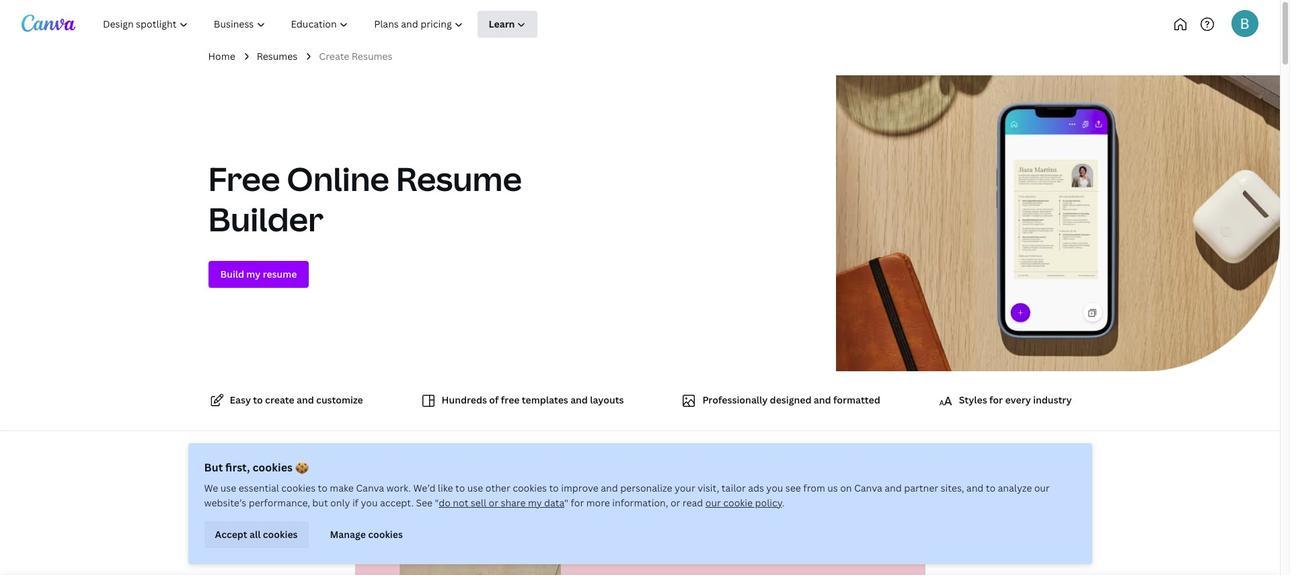 Task type: vqa. For each thing, say whether or not it's contained in the screenshot.
Showcase
no



Task type: describe. For each thing, give the bounding box(es) containing it.
styles
[[959, 394, 988, 407]]

from inside builder, applying for your dream job is easy and fast. choose from hundreds of free, designer-made templates and customize them within a few clicks.
[[803, 465, 828, 479]]

" inside the we use essential cookies to make canva work. we'd like to use other cookies to improve and personalize your visit, tailor ads you see from us on canva and partner sites, and to analyze our website's performance, but only if you accept. see "
[[435, 497, 439, 509]]

easy
[[687, 465, 711, 479]]

manage cookies button
[[319, 521, 414, 548]]

resume
[[396, 157, 522, 201]]

to left analyze
[[986, 482, 996, 495]]

designed
[[770, 394, 812, 407]]

and right create
[[297, 394, 314, 407]]

free,
[[897, 465, 920, 479]]

job
[[658, 465, 674, 479]]

made
[[404, 482, 433, 497]]

free online resume builder
[[208, 157, 522, 241]]

performance,
[[249, 497, 310, 509]]

2 or from the left
[[671, 497, 681, 509]]

customize inside builder, applying for your dream job is easy and fast. choose from hundreds of free, designer-made templates and customize them within a few clicks.
[[513, 482, 565, 497]]

every
[[1006, 394, 1031, 407]]

essential
[[239, 482, 279, 495]]

cookies up 'my'
[[513, 482, 547, 495]]

but
[[204, 460, 223, 475]]

to right "like"
[[456, 482, 465, 495]]

other
[[486, 482, 511, 495]]

accept all cookies button
[[204, 521, 309, 548]]

0 horizontal spatial of
[[489, 394, 499, 407]]

do not sell or share my data link
[[439, 497, 565, 509]]

first,
[[225, 460, 250, 475]]

builder, applying for your dream job is easy and fast. choose from hundreds of free, designer-made templates and customize them within a few clicks.
[[355, 465, 920, 497]]

see
[[416, 497, 433, 509]]

resumes link
[[257, 49, 298, 64]]

policy
[[755, 497, 782, 509]]

clicks.
[[662, 482, 694, 497]]

your inside builder, applying for your dream job is easy and fast. choose from hundreds of free, designer-made templates and customize them within a few clicks.
[[595, 465, 619, 479]]

home
[[208, 50, 235, 63]]

to right the easy
[[253, 394, 263, 407]]

formatted
[[834, 394, 881, 407]]

within
[[598, 482, 630, 497]]

choose
[[761, 465, 801, 479]]

and up tailor
[[714, 465, 733, 479]]

website's
[[204, 497, 246, 509]]

accept.
[[380, 497, 414, 509]]

top level navigation element
[[92, 11, 584, 38]]

.
[[782, 497, 785, 509]]

applying
[[530, 465, 575, 479]]

do
[[439, 497, 451, 509]]

improve
[[561, 482, 599, 495]]

see
[[786, 482, 801, 495]]

builder
[[208, 197, 324, 241]]

free
[[208, 157, 280, 201]]

industry
[[1034, 394, 1072, 407]]

accept all cookies
[[215, 528, 298, 541]]

we use essential cookies to make canva work. we'd like to use other cookies to improve and personalize your visit, tailor ads you see from us on canva and partner sites, and to analyze our website's performance, but only if you accept. see "
[[204, 482, 1050, 509]]

share
[[501, 497, 526, 509]]

free
[[501, 394, 520, 407]]

tailor
[[722, 482, 746, 495]]

create resumes
[[319, 50, 393, 63]]

online
[[287, 157, 390, 201]]

1 horizontal spatial you
[[767, 482, 783, 495]]

if
[[353, 497, 359, 509]]

2 resumes from the left
[[352, 50, 393, 63]]

make
[[330, 482, 354, 495]]

professionally designed and formatted
[[703, 394, 881, 407]]

1 resumes from the left
[[257, 50, 298, 63]]

easy to create and customize
[[230, 394, 363, 407]]

data
[[544, 497, 565, 509]]

dream
[[622, 465, 655, 479]]

sell
[[471, 497, 487, 509]]

we'd
[[413, 482, 436, 495]]

like
[[438, 482, 453, 495]]

read
[[683, 497, 703, 509]]

easy
[[230, 394, 251, 407]]

all
[[250, 528, 261, 541]]

2 use from the left
[[467, 482, 483, 495]]

not
[[453, 497, 469, 509]]

but
[[312, 497, 328, 509]]

cookies up essential
[[253, 460, 293, 475]]

but first, cookies 🍪
[[204, 460, 309, 475]]

and up do not sell or share my data link
[[490, 482, 510, 497]]

from inside the we use essential cookies to make canva work. we'd like to use other cookies to improve and personalize your visit, tailor ads you see from us on canva and partner sites, and to analyze our website's performance, but only if you accept. see "
[[804, 482, 825, 495]]

us
[[828, 482, 838, 495]]



Task type: locate. For each thing, give the bounding box(es) containing it.
1 vertical spatial your
[[675, 482, 696, 495]]

2 vertical spatial for
[[571, 497, 584, 509]]

for
[[990, 394, 1003, 407], [577, 465, 593, 479], [571, 497, 584, 509]]

from up us
[[803, 465, 828, 479]]

0 vertical spatial templates
[[522, 394, 568, 407]]

from
[[803, 465, 828, 479], [804, 482, 825, 495]]

canva up if on the left bottom of page
[[356, 482, 384, 495]]

0 vertical spatial for
[[990, 394, 1003, 407]]

styles for every industry
[[959, 394, 1072, 407]]

on
[[841, 482, 852, 495]]

and right sites,
[[967, 482, 984, 495]]

1 horizontal spatial customize
[[513, 482, 565, 497]]

0 horizontal spatial canva
[[356, 482, 384, 495]]

1 horizontal spatial resumes
[[352, 50, 393, 63]]

layouts
[[590, 394, 624, 407]]

for down them
[[571, 497, 584, 509]]

professionally
[[703, 394, 768, 407]]

visit,
[[698, 482, 720, 495]]

home link
[[208, 49, 235, 64]]

we
[[204, 482, 218, 495]]

use
[[221, 482, 236, 495], [467, 482, 483, 495]]

1 horizontal spatial "
[[565, 497, 569, 509]]

our
[[1035, 482, 1050, 495], [706, 497, 721, 509]]

hundreds
[[442, 394, 487, 407]]

resumes right home
[[257, 50, 298, 63]]

do not sell or share my data " for more information, or read our cookie policy .
[[439, 497, 785, 509]]

" down improve
[[565, 497, 569, 509]]

our cookie policy link
[[706, 497, 782, 509]]

templates up not
[[435, 482, 488, 497]]

0 vertical spatial from
[[803, 465, 828, 479]]

to
[[253, 394, 263, 407], [318, 482, 328, 495], [456, 482, 465, 495], [549, 482, 559, 495], [986, 482, 996, 495]]

of left free
[[489, 394, 499, 407]]

templates
[[522, 394, 568, 407], [435, 482, 488, 497]]

0 vertical spatial customize
[[316, 394, 363, 407]]

1 horizontal spatial templates
[[522, 394, 568, 407]]

and up do not sell or share my data " for more information, or read our cookie policy .
[[601, 482, 618, 495]]

more
[[587, 497, 610, 509]]

manage
[[330, 528, 366, 541]]

our down visit, on the bottom right of page
[[706, 497, 721, 509]]

sites,
[[941, 482, 965, 495]]

customize
[[316, 394, 363, 407], [513, 482, 565, 497]]

and right designed
[[814, 394, 831, 407]]

to up data
[[549, 482, 559, 495]]

and
[[297, 394, 314, 407], [571, 394, 588, 407], [814, 394, 831, 407], [714, 465, 733, 479], [490, 482, 510, 497], [601, 482, 618, 495], [885, 482, 902, 495], [967, 482, 984, 495]]

cookies down the accept.
[[368, 528, 403, 541]]

resumes
[[257, 50, 298, 63], [352, 50, 393, 63]]

canva down hundreds
[[855, 482, 883, 495]]

for left every
[[990, 394, 1003, 407]]

our right analyze
[[1035, 482, 1050, 495]]

use up website's
[[221, 482, 236, 495]]

0 horizontal spatial our
[[706, 497, 721, 509]]

1 horizontal spatial canva
[[855, 482, 883, 495]]

resumes right the create
[[352, 50, 393, 63]]

0 horizontal spatial or
[[489, 497, 499, 509]]

1 vertical spatial templates
[[435, 482, 488, 497]]

you up policy
[[767, 482, 783, 495]]

0 horizontal spatial your
[[595, 465, 619, 479]]

1 horizontal spatial of
[[883, 465, 894, 479]]

to up but
[[318, 482, 328, 495]]

cookies
[[253, 460, 293, 475], [281, 482, 316, 495], [513, 482, 547, 495], [263, 528, 298, 541], [368, 528, 403, 541]]

or
[[489, 497, 499, 509], [671, 497, 681, 509]]

of left "free,"
[[883, 465, 894, 479]]

builder,
[[489, 465, 528, 479]]

a
[[632, 482, 638, 497]]

from left us
[[804, 482, 825, 495]]

1 horizontal spatial use
[[467, 482, 483, 495]]

is
[[677, 465, 685, 479]]

"
[[435, 497, 439, 509], [565, 497, 569, 509]]

1 vertical spatial for
[[577, 465, 593, 479]]

your up read
[[675, 482, 696, 495]]

designer-
[[355, 482, 404, 497]]

2 canva from the left
[[855, 482, 883, 495]]

0 horizontal spatial "
[[435, 497, 439, 509]]

0 vertical spatial your
[[595, 465, 619, 479]]

templates right free
[[522, 394, 568, 407]]

resume image
[[355, 520, 926, 575]]

or down clicks.
[[671, 497, 681, 509]]

your up within in the bottom of the page
[[595, 465, 619, 479]]

1 " from the left
[[435, 497, 439, 509]]

and down "free,"
[[885, 482, 902, 495]]

1 vertical spatial from
[[804, 482, 825, 495]]

of
[[489, 394, 499, 407], [883, 465, 894, 479]]

0 horizontal spatial templates
[[435, 482, 488, 497]]

1 or from the left
[[489, 497, 499, 509]]

hundreds of free templates and layouts
[[442, 394, 624, 407]]

you right if on the left bottom of page
[[361, 497, 378, 509]]

0 vertical spatial of
[[489, 394, 499, 407]]

0 vertical spatial our
[[1035, 482, 1050, 495]]

your inside the we use essential cookies to make canva work. we'd like to use other cookies to improve and personalize your visit, tailor ads you see from us on canva and partner sites, and to analyze our website's performance, but only if you accept. see "
[[675, 482, 696, 495]]

1 horizontal spatial our
[[1035, 482, 1050, 495]]

0 horizontal spatial you
[[361, 497, 378, 509]]

you
[[767, 482, 783, 495], [361, 497, 378, 509]]

cookies down 🍪
[[281, 482, 316, 495]]

0 horizontal spatial use
[[221, 482, 236, 495]]

personalize
[[620, 482, 673, 495]]

0 horizontal spatial resumes
[[257, 50, 298, 63]]

customize right create
[[316, 394, 363, 407]]

canva
[[356, 482, 384, 495], [855, 482, 883, 495]]

for up improve
[[577, 465, 593, 479]]

2 " from the left
[[565, 497, 569, 509]]

manage cookies
[[330, 528, 403, 541]]

0 vertical spatial you
[[767, 482, 783, 495]]

1 vertical spatial you
[[361, 497, 378, 509]]

your
[[595, 465, 619, 479], [675, 482, 696, 495]]

use up sell
[[467, 482, 483, 495]]

hundreds
[[831, 465, 881, 479]]

accept
[[215, 528, 247, 541]]

only
[[330, 497, 350, 509]]

information,
[[613, 497, 669, 509]]

1 vertical spatial customize
[[513, 482, 565, 497]]

" right the see
[[435, 497, 439, 509]]

🍪
[[295, 460, 309, 475]]

analyze
[[998, 482, 1032, 495]]

1 horizontal spatial your
[[675, 482, 696, 495]]

0 horizontal spatial customize
[[316, 394, 363, 407]]

few
[[641, 482, 660, 497]]

or right sell
[[489, 497, 499, 509]]

of inside builder, applying for your dream job is easy and fast. choose from hundreds of free, designer-made templates and customize them within a few clicks.
[[883, 465, 894, 479]]

cookies right all
[[263, 528, 298, 541]]

work.
[[387, 482, 411, 495]]

templates inside builder, applying for your dream job is easy and fast. choose from hundreds of free, designer-made templates and customize them within a few clicks.
[[435, 482, 488, 497]]

create
[[319, 50, 350, 63]]

fast.
[[736, 465, 759, 479]]

customize up 'my'
[[513, 482, 565, 497]]

1 use from the left
[[221, 482, 236, 495]]

partner
[[904, 482, 939, 495]]

1 horizontal spatial or
[[671, 497, 681, 509]]

our inside the we use essential cookies to make canva work. we'd like to use other cookies to improve and personalize your visit, tailor ads you see from us on canva and partner sites, and to analyze our website's performance, but only if you accept. see "
[[1035, 482, 1050, 495]]

cookie
[[724, 497, 753, 509]]

1 canva from the left
[[356, 482, 384, 495]]

ads
[[748, 482, 764, 495]]

and left layouts
[[571, 394, 588, 407]]

them
[[568, 482, 595, 497]]

for inside builder, applying for your dream job is easy and fast. choose from hundreds of free, designer-made templates and customize them within a few clicks.
[[577, 465, 593, 479]]

1 vertical spatial of
[[883, 465, 894, 479]]

create
[[265, 394, 295, 407]]

my
[[528, 497, 542, 509]]

1 vertical spatial our
[[706, 497, 721, 509]]



